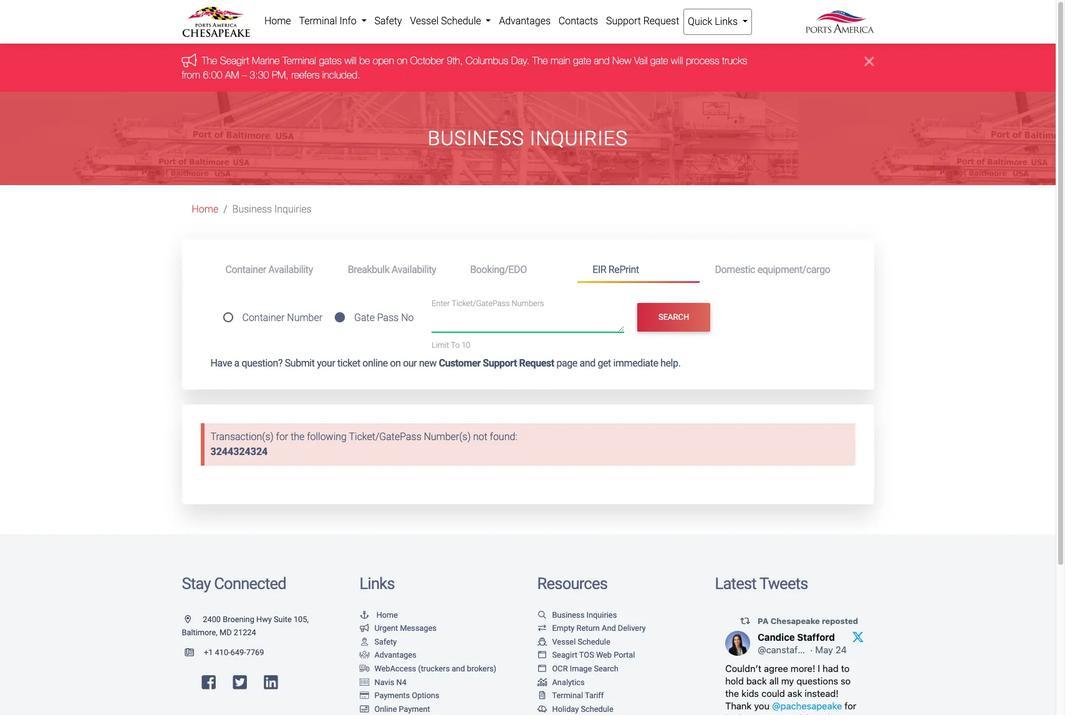 Task type: describe. For each thing, give the bounding box(es) containing it.
portal
[[614, 651, 635, 660]]

search button
[[637, 303, 711, 332]]

ocr image search
[[552, 664, 618, 674]]

container for container availability
[[225, 264, 266, 275]]

0 vertical spatial business
[[428, 127, 524, 150]]

found:
[[490, 431, 517, 443]]

container storage image
[[360, 679, 369, 687]]

trucks
[[722, 55, 747, 66]]

terminal for terminal info
[[299, 15, 337, 27]]

pm,
[[272, 69, 289, 80]]

webaccess
[[374, 664, 416, 674]]

1 safety from the top
[[374, 15, 402, 27]]

submit
[[285, 357, 315, 369]]

resources
[[537, 574, 607, 593]]

1 vertical spatial advantages link
[[360, 651, 417, 660]]

105,
[[294, 615, 309, 624]]

your
[[317, 357, 335, 369]]

domestic equipment/cargo link
[[700, 258, 845, 281]]

online payment link
[[360, 705, 430, 714]]

browser image for ocr
[[537, 665, 547, 673]]

1 horizontal spatial vessel schedule link
[[537, 637, 610, 647]]

649-
[[230, 648, 246, 657]]

info
[[340, 15, 357, 27]]

(truckers
[[418, 664, 450, 674]]

have a question? submit your ticket online on our new customer support request page and get immediate help.
[[210, 357, 681, 369]]

suite
[[274, 615, 292, 624]]

Enter Ticket/GatePass Numbers text field
[[432, 311, 624, 332]]

domestic equipment/cargo
[[715, 264, 830, 275]]

baltimore,
[[182, 628, 218, 637]]

customer
[[439, 357, 481, 369]]

+1
[[204, 648, 213, 657]]

1 horizontal spatial advantages
[[499, 15, 551, 27]]

holiday schedule
[[552, 705, 613, 714]]

the seagirt marine terminal gates will be open on october 9th, columbus day. the main gate and new vail gate will process trucks from 6:00 am – 3:30 pm, reefers included. alert
[[0, 44, 1056, 92]]

1 horizontal spatial links
[[715, 16, 738, 27]]

webaccess (truckers and brokers)
[[374, 664, 496, 674]]

booking/edo link
[[455, 258, 578, 281]]

connected
[[214, 574, 286, 593]]

latest
[[715, 574, 756, 593]]

anchor image
[[360, 612, 369, 619]]

9th,
[[447, 55, 463, 66]]

have
[[210, 357, 232, 369]]

and inside 'the seagirt marine terminal gates will be open on october 9th, columbus day. the main gate and new vail gate will process trucks from 6:00 am – 3:30 pm, reefers included.'
[[594, 55, 610, 66]]

1 horizontal spatial advantages link
[[495, 9, 555, 34]]

schedule for bells image
[[581, 705, 613, 714]]

terminal for terminal tariff
[[552, 691, 583, 700]]

analytics link
[[537, 678, 585, 687]]

1 will from the left
[[344, 55, 357, 66]]

transaction(s)
[[210, 431, 274, 443]]

urgent
[[374, 624, 398, 633]]

10
[[462, 340, 470, 350]]

a
[[234, 357, 239, 369]]

on inside 'the seagirt marine terminal gates will be open on october 9th, columbus day. the main gate and new vail gate will process trucks from 6:00 am – 3:30 pm, reefers included.'
[[397, 55, 407, 66]]

gate
[[354, 312, 375, 324]]

2 the from the left
[[532, 55, 548, 66]]

support request
[[606, 15, 679, 27]]

limit to 10
[[432, 340, 470, 350]]

ship image
[[537, 638, 547, 646]]

image
[[570, 664, 592, 674]]

2400
[[203, 615, 221, 624]]

7769
[[246, 648, 264, 657]]

enter ticket/gatepass numbers
[[432, 299, 544, 308]]

get
[[598, 357, 611, 369]]

0 horizontal spatial vessel schedule
[[410, 15, 484, 27]]

analytics
[[552, 678, 585, 687]]

container for container number
[[242, 312, 285, 324]]

n4
[[396, 678, 407, 687]]

safety link for terminal info link
[[370, 9, 406, 34]]

empty
[[552, 624, 575, 633]]

1 vertical spatial vessel schedule
[[552, 637, 610, 647]]

linkedin image
[[264, 675, 278, 691]]

payment
[[399, 705, 430, 714]]

0 vertical spatial support
[[606, 15, 641, 27]]

terminal info
[[299, 15, 359, 27]]

breakbulk
[[348, 264, 389, 275]]

navis n4
[[374, 678, 407, 687]]

main
[[551, 55, 570, 66]]

availability for container availability
[[268, 264, 313, 275]]

navis n4 link
[[360, 678, 407, 687]]

2 gate from the left
[[650, 55, 668, 66]]

options
[[412, 691, 439, 700]]

equipment/cargo
[[757, 264, 830, 275]]

empty return and delivery link
[[537, 624, 646, 633]]

columbus
[[466, 55, 508, 66]]

transaction(s) for the following ticket/gatepass number(s) not found: 3244324324
[[210, 431, 517, 458]]

1 vertical spatial request
[[519, 357, 554, 369]]

navis
[[374, 678, 394, 687]]

the seagirt marine terminal gates will be open on october 9th, columbus day. the main gate and new vail gate will process trucks from 6:00 am – 3:30 pm, reefers included.
[[182, 55, 747, 80]]

eir reprint
[[593, 264, 639, 275]]

marine
[[252, 55, 280, 66]]

user hard hat image
[[360, 638, 369, 646]]

availability for breakbulk availability
[[392, 264, 436, 275]]

safety link for urgent messages link
[[360, 637, 397, 647]]

webaccess (truckers and brokers) link
[[360, 664, 496, 674]]

page
[[556, 357, 577, 369]]

terminal tariff
[[552, 691, 604, 700]]

ticket/gatepass inside transaction(s) for the following ticket/gatepass number(s) not found: 3244324324
[[349, 431, 421, 443]]

holiday
[[552, 705, 579, 714]]

number
[[287, 312, 322, 324]]

1 horizontal spatial ticket/gatepass
[[452, 299, 510, 308]]

quick links link
[[683, 9, 752, 35]]

latest tweets
[[715, 574, 808, 593]]

search image
[[537, 612, 547, 619]]

seagirt inside 'the seagirt marine terminal gates will be open on october 9th, columbus day. the main gate and new vail gate will process trucks from 6:00 am – 3:30 pm, reefers included.'
[[220, 55, 249, 66]]

2 vertical spatial inquiries
[[586, 610, 617, 620]]

from
[[182, 69, 200, 80]]

21224
[[234, 628, 256, 637]]

online
[[363, 357, 388, 369]]

contacts link
[[555, 9, 602, 34]]

reefers
[[291, 69, 320, 80]]

process
[[686, 55, 719, 66]]

booking/edo
[[470, 264, 527, 275]]

eir reprint link
[[578, 258, 700, 283]]

close image
[[865, 54, 874, 69]]



Task type: locate. For each thing, give the bounding box(es) containing it.
empty return and delivery
[[552, 624, 646, 633]]

bullhorn image
[[182, 54, 202, 67], [360, 625, 369, 633]]

0 horizontal spatial seagirt
[[220, 55, 249, 66]]

vessel schedule up 9th,
[[410, 15, 484, 27]]

2 horizontal spatial home
[[376, 610, 398, 620]]

tos
[[579, 651, 594, 660]]

0 horizontal spatial home
[[192, 203, 218, 215]]

2 availability from the left
[[392, 264, 436, 275]]

0 vertical spatial request
[[643, 15, 679, 27]]

ticket/gatepass
[[452, 299, 510, 308], [349, 431, 421, 443]]

bullhorn image up user hard hat icon
[[360, 625, 369, 633]]

3244324324
[[210, 446, 268, 458]]

exchange image
[[537, 625, 547, 633]]

and left new
[[594, 55, 610, 66]]

breakbulk availability link
[[333, 258, 455, 281]]

safety link up open at the top left of page
[[370, 9, 406, 34]]

file invoice image
[[537, 692, 547, 700]]

1 vertical spatial browser image
[[537, 665, 547, 673]]

broening
[[223, 615, 254, 624]]

home link for terminal info link
[[260, 9, 295, 34]]

1 horizontal spatial home
[[264, 15, 291, 27]]

0 horizontal spatial vessel
[[410, 15, 439, 27]]

hwy
[[256, 615, 272, 624]]

seagirt up "am"
[[220, 55, 249, 66]]

advantages up webaccess
[[374, 651, 417, 660]]

vessel up the october in the left of the page
[[410, 15, 439, 27]]

1 vertical spatial business
[[232, 203, 272, 215]]

1 vertical spatial search
[[594, 664, 618, 674]]

no
[[401, 312, 414, 324]]

terminal tariff link
[[537, 691, 604, 700]]

urgent messages link
[[360, 624, 437, 633]]

bullhorn image inside the seagirt marine terminal gates will be open on october 9th, columbus day. the main gate and new vail gate will process trucks from 6:00 am – 3:30 pm, reefers included. alert
[[182, 54, 202, 67]]

0 vertical spatial container
[[225, 264, 266, 275]]

holiday schedule link
[[537, 705, 613, 714]]

2400 broening hwy suite 105, baltimore, md 21224
[[182, 615, 309, 637]]

credit card front image
[[360, 706, 369, 714]]

1 horizontal spatial seagirt
[[552, 651, 577, 660]]

0 vertical spatial browser image
[[537, 652, 547, 660]]

will left process
[[671, 55, 683, 66]]

facebook square image
[[202, 675, 216, 691]]

0 vertical spatial advantages link
[[495, 9, 555, 34]]

terminal down analytics
[[552, 691, 583, 700]]

1 horizontal spatial search
[[659, 313, 689, 322]]

1 horizontal spatial gate
[[650, 55, 668, 66]]

2 browser image from the top
[[537, 665, 547, 673]]

0 horizontal spatial vessel schedule link
[[406, 9, 495, 34]]

0 vertical spatial advantages
[[499, 15, 551, 27]]

0 vertical spatial terminal
[[299, 15, 337, 27]]

bullhorn image up from at the top of page
[[182, 54, 202, 67]]

container left number
[[242, 312, 285, 324]]

links right quick
[[715, 16, 738, 27]]

availability up the container number
[[268, 264, 313, 275]]

the seagirt marine terminal gates will be open on october 9th, columbus day. the main gate and new vail gate will process trucks from 6:00 am – 3:30 pm, reefers included. link
[[182, 55, 747, 80]]

new
[[419, 357, 437, 369]]

terminal inside 'the seagirt marine terminal gates will be open on october 9th, columbus day. the main gate and new vail gate will process trucks from 6:00 am – 3:30 pm, reefers included.'
[[283, 55, 316, 66]]

schedule up 9th,
[[441, 15, 481, 27]]

0 horizontal spatial advantages
[[374, 651, 417, 660]]

seagirt tos web portal
[[552, 651, 635, 660]]

phone office image
[[185, 649, 204, 657]]

safety down 'urgent'
[[374, 637, 397, 647]]

2 vertical spatial home link
[[360, 610, 398, 620]]

seagirt
[[220, 55, 249, 66], [552, 651, 577, 660]]

customer support request link
[[439, 357, 554, 369]]

gate right main
[[573, 55, 591, 66]]

container availability
[[225, 264, 313, 275]]

1 browser image from the top
[[537, 652, 547, 660]]

search down web
[[594, 664, 618, 674]]

on right open at the top left of page
[[397, 55, 407, 66]]

schedule up seagirt tos web portal
[[578, 637, 610, 647]]

immediate
[[613, 357, 658, 369]]

map marker alt image
[[185, 616, 201, 624]]

the right day.
[[532, 55, 548, 66]]

1 vertical spatial vessel schedule link
[[537, 637, 610, 647]]

safety up open at the top left of page
[[374, 15, 402, 27]]

will left be
[[344, 55, 357, 66]]

1 vertical spatial ticket/gatepass
[[349, 431, 421, 443]]

0 vertical spatial ticket/gatepass
[[452, 299, 510, 308]]

schedule
[[441, 15, 481, 27], [578, 637, 610, 647], [581, 705, 613, 714]]

0 vertical spatial vessel schedule
[[410, 15, 484, 27]]

1 vertical spatial vessel
[[552, 637, 576, 647]]

question?
[[242, 357, 283, 369]]

search inside button
[[659, 313, 689, 322]]

on
[[397, 55, 407, 66], [390, 357, 401, 369]]

0 horizontal spatial ticket/gatepass
[[349, 431, 421, 443]]

tweets
[[759, 574, 808, 593]]

0 vertical spatial safety
[[374, 15, 402, 27]]

2 safety from the top
[[374, 637, 397, 647]]

2 vertical spatial terminal
[[552, 691, 583, 700]]

1 horizontal spatial support
[[606, 15, 641, 27]]

0 vertical spatial vessel schedule link
[[406, 9, 495, 34]]

credit card image
[[360, 692, 369, 700]]

0 horizontal spatial links
[[360, 574, 395, 593]]

0 horizontal spatial request
[[519, 357, 554, 369]]

for
[[276, 431, 288, 443]]

0 vertical spatial schedule
[[441, 15, 481, 27]]

0 vertical spatial search
[[659, 313, 689, 322]]

2 vertical spatial and
[[452, 664, 465, 674]]

1 horizontal spatial request
[[643, 15, 679, 27]]

advantages link up day.
[[495, 9, 555, 34]]

twitter square image
[[233, 675, 247, 691]]

0 horizontal spatial support
[[483, 357, 517, 369]]

and left get
[[580, 357, 595, 369]]

online payment
[[374, 705, 430, 714]]

container up the container number
[[225, 264, 266, 275]]

and left brokers)
[[452, 664, 465, 674]]

web
[[596, 651, 612, 660]]

1 vertical spatial safety
[[374, 637, 397, 647]]

2 will from the left
[[671, 55, 683, 66]]

bells image
[[537, 706, 547, 714]]

410-
[[215, 648, 230, 657]]

1 vertical spatial support
[[483, 357, 517, 369]]

0 vertical spatial business inquiries
[[428, 127, 628, 150]]

6:00
[[203, 69, 222, 80]]

pass
[[377, 312, 399, 324]]

2 vertical spatial home
[[376, 610, 398, 620]]

1 vertical spatial advantages
[[374, 651, 417, 660]]

0 horizontal spatial business
[[232, 203, 272, 215]]

schedule down tariff
[[581, 705, 613, 714]]

1 vertical spatial seagirt
[[552, 651, 577, 660]]

home
[[264, 15, 291, 27], [192, 203, 218, 215], [376, 610, 398, 620]]

1 horizontal spatial home link
[[260, 9, 295, 34]]

search up "help." at the right of the page
[[659, 313, 689, 322]]

support right customer
[[483, 357, 517, 369]]

2 vertical spatial schedule
[[581, 705, 613, 714]]

1 horizontal spatial the
[[532, 55, 548, 66]]

our
[[403, 357, 417, 369]]

0 vertical spatial vessel
[[410, 15, 439, 27]]

vessel down empty in the right of the page
[[552, 637, 576, 647]]

browser image
[[537, 652, 547, 660], [537, 665, 547, 673]]

1 vertical spatial schedule
[[578, 637, 610, 647]]

1 vertical spatial home link
[[192, 203, 218, 215]]

inquiries
[[530, 127, 628, 150], [274, 203, 312, 215], [586, 610, 617, 620]]

and
[[594, 55, 610, 66], [580, 357, 595, 369], [452, 664, 465, 674]]

0 horizontal spatial availability
[[268, 264, 313, 275]]

will
[[344, 55, 357, 66], [671, 55, 683, 66]]

availability up enter
[[392, 264, 436, 275]]

0 vertical spatial links
[[715, 16, 738, 27]]

vessel schedule link up 9th,
[[406, 9, 495, 34]]

0 vertical spatial inquiries
[[530, 127, 628, 150]]

1 vertical spatial and
[[580, 357, 595, 369]]

enter
[[432, 299, 450, 308]]

quick
[[688, 16, 712, 27]]

the up 6:00
[[202, 55, 217, 66]]

1 vertical spatial bullhorn image
[[360, 625, 369, 633]]

included.
[[322, 69, 360, 80]]

hand receiving image
[[360, 652, 369, 660]]

0 horizontal spatial gate
[[573, 55, 591, 66]]

support up new
[[606, 15, 641, 27]]

3:30
[[250, 69, 269, 80]]

0 horizontal spatial the
[[202, 55, 217, 66]]

2 horizontal spatial home link
[[360, 610, 398, 620]]

urgent messages
[[374, 624, 437, 633]]

safety
[[374, 15, 402, 27], [374, 637, 397, 647]]

links up anchor icon
[[360, 574, 395, 593]]

seagirt up ocr
[[552, 651, 577, 660]]

links
[[715, 16, 738, 27], [360, 574, 395, 593]]

advantages link up webaccess
[[360, 651, 417, 660]]

container number
[[242, 312, 322, 324]]

browser image up the analytics icon
[[537, 665, 547, 673]]

1 horizontal spatial business
[[428, 127, 524, 150]]

help.
[[660, 357, 681, 369]]

eir
[[593, 264, 606, 275]]

1 gate from the left
[[573, 55, 591, 66]]

home link for urgent messages link
[[360, 610, 398, 620]]

request left "page"
[[519, 357, 554, 369]]

terminal left info
[[299, 15, 337, 27]]

1 vertical spatial business inquiries
[[232, 203, 312, 215]]

vessel schedule up seagirt tos web portal link
[[552, 637, 610, 647]]

2 vertical spatial business inquiries
[[552, 610, 617, 620]]

advantages up day.
[[499, 15, 551, 27]]

gate right vail
[[650, 55, 668, 66]]

gate pass no
[[354, 312, 414, 324]]

1 horizontal spatial vessel
[[552, 637, 576, 647]]

analytics image
[[537, 679, 547, 687]]

not
[[473, 431, 487, 443]]

october
[[410, 55, 444, 66]]

browser image down the ship icon
[[537, 652, 547, 660]]

stay
[[182, 574, 211, 593]]

1 vertical spatial on
[[390, 357, 401, 369]]

bullhorn image inside urgent messages link
[[360, 625, 369, 633]]

browser image for seagirt
[[537, 652, 547, 660]]

2 horizontal spatial business
[[552, 610, 584, 620]]

payments options
[[374, 691, 439, 700]]

on left our
[[390, 357, 401, 369]]

vessel
[[410, 15, 439, 27], [552, 637, 576, 647]]

business inquiries link
[[537, 610, 617, 620]]

ticket
[[337, 357, 360, 369]]

business inquiries
[[428, 127, 628, 150], [232, 203, 312, 215], [552, 610, 617, 620]]

request left quick
[[643, 15, 679, 27]]

0 horizontal spatial will
[[344, 55, 357, 66]]

terminal
[[299, 15, 337, 27], [283, 55, 316, 66], [552, 691, 583, 700]]

0 vertical spatial on
[[397, 55, 407, 66]]

gates
[[319, 55, 342, 66]]

1 horizontal spatial availability
[[392, 264, 436, 275]]

home link
[[260, 9, 295, 34], [192, 203, 218, 215], [360, 610, 398, 620]]

1 vertical spatial inquiries
[[274, 203, 312, 215]]

schedule for the ship icon
[[578, 637, 610, 647]]

1 vertical spatial container
[[242, 312, 285, 324]]

payments options link
[[360, 691, 439, 700]]

0 horizontal spatial search
[[594, 664, 618, 674]]

0 vertical spatial seagirt
[[220, 55, 249, 66]]

0 horizontal spatial bullhorn image
[[182, 54, 202, 67]]

1 vertical spatial safety link
[[360, 637, 397, 647]]

availability
[[268, 264, 313, 275], [392, 264, 436, 275]]

truck container image
[[360, 665, 369, 673]]

number(s)
[[424, 431, 471, 443]]

0 vertical spatial safety link
[[370, 9, 406, 34]]

container availability link
[[210, 258, 333, 281]]

0 vertical spatial home link
[[260, 9, 295, 34]]

following
[[307, 431, 347, 443]]

1 horizontal spatial bullhorn image
[[360, 625, 369, 633]]

1 horizontal spatial vessel schedule
[[552, 637, 610, 647]]

0 horizontal spatial home link
[[192, 203, 218, 215]]

ticket/gatepass right following
[[349, 431, 421, 443]]

limit
[[432, 340, 449, 350]]

1 availability from the left
[[268, 264, 313, 275]]

1 vertical spatial terminal
[[283, 55, 316, 66]]

support request link
[[602, 9, 683, 34]]

quick links
[[688, 16, 740, 27]]

2 vertical spatial business
[[552, 610, 584, 620]]

browser image inside seagirt tos web portal link
[[537, 652, 547, 660]]

1 vertical spatial home
[[192, 203, 218, 215]]

ticket/gatepass down the booking/edo
[[452, 299, 510, 308]]

–
[[242, 69, 247, 80]]

safety link down 'urgent'
[[360, 637, 397, 647]]

vessel schedule link down empty in the right of the page
[[537, 637, 610, 647]]

1 horizontal spatial will
[[671, 55, 683, 66]]

0 vertical spatial home
[[264, 15, 291, 27]]

0 vertical spatial bullhorn image
[[182, 54, 202, 67]]

open
[[373, 55, 394, 66]]

1 the from the left
[[202, 55, 217, 66]]

0 vertical spatial and
[[594, 55, 610, 66]]

container
[[225, 264, 266, 275], [242, 312, 285, 324]]

browser image inside ocr image search link
[[537, 665, 547, 673]]

0 horizontal spatial advantages link
[[360, 651, 417, 660]]

delivery
[[618, 624, 646, 633]]

terminal up reefers
[[283, 55, 316, 66]]

seagirt tos web portal link
[[537, 651, 635, 660]]

+1 410-649-7769
[[204, 648, 264, 657]]

1 vertical spatial links
[[360, 574, 395, 593]]

reprint
[[609, 264, 639, 275]]

be
[[359, 55, 370, 66]]

support
[[606, 15, 641, 27], [483, 357, 517, 369]]



Task type: vqa. For each thing, say whether or not it's contained in the screenshot.
EIR RePrint link
yes



